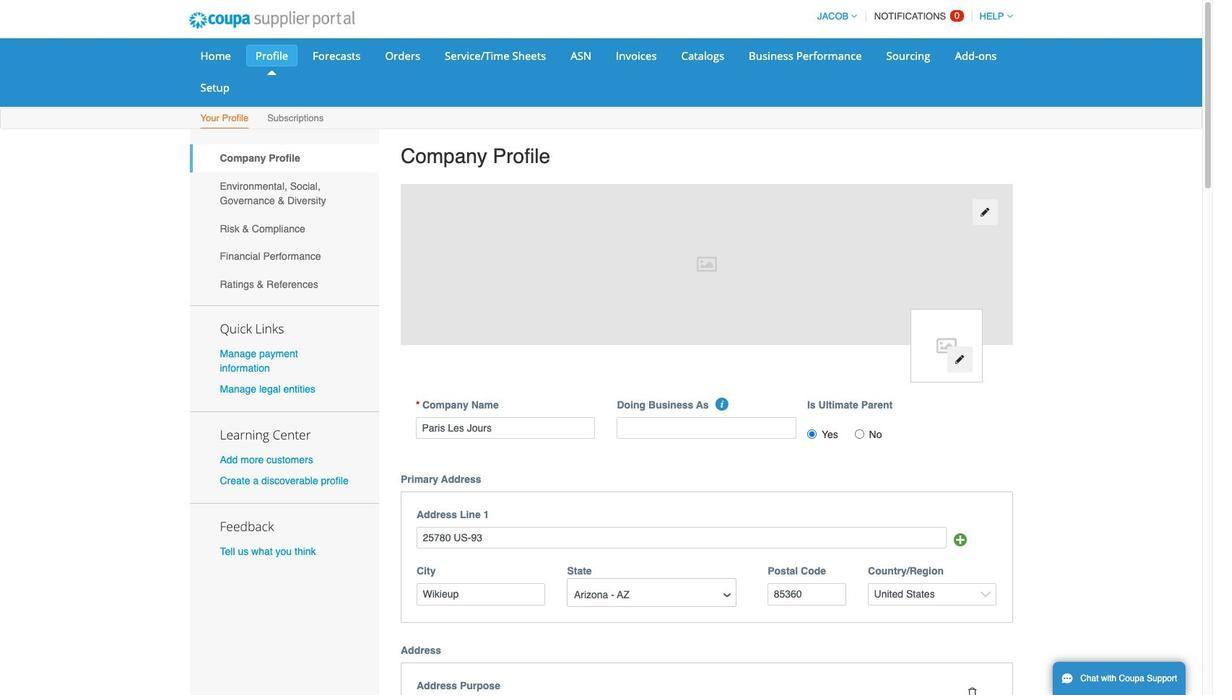 Task type: vqa. For each thing, say whether or not it's contained in the screenshot.
the left Change image
yes



Task type: locate. For each thing, give the bounding box(es) containing it.
change image image for "logo"
[[955, 355, 966, 365]]

Select an Option text field
[[569, 585, 736, 607]]

1 horizontal spatial change image image
[[981, 208, 991, 218]]

1 vertical spatial change image image
[[955, 355, 966, 365]]

None radio
[[855, 430, 865, 439]]

None radio
[[808, 430, 817, 439]]

navigation
[[811, 2, 1013, 30]]

0 vertical spatial change image image
[[981, 208, 991, 218]]

background image
[[401, 184, 1013, 345]]

None text field
[[416, 417, 596, 439], [417, 527, 947, 549], [417, 584, 546, 606], [768, 584, 847, 606], [416, 417, 596, 439], [417, 527, 947, 549], [417, 584, 546, 606], [768, 584, 847, 606]]

0 horizontal spatial change image image
[[955, 355, 966, 365]]

None text field
[[617, 417, 797, 439]]

change image image
[[981, 208, 991, 218], [955, 355, 966, 365]]

add image
[[955, 534, 968, 547]]

coupa supplier portal image
[[179, 2, 365, 38]]



Task type: describe. For each thing, give the bounding box(es) containing it.
logo image
[[911, 309, 983, 383]]

change image image for background image
[[981, 208, 991, 218]]

additional information image
[[716, 398, 729, 411]]

remove image
[[968, 688, 978, 696]]



